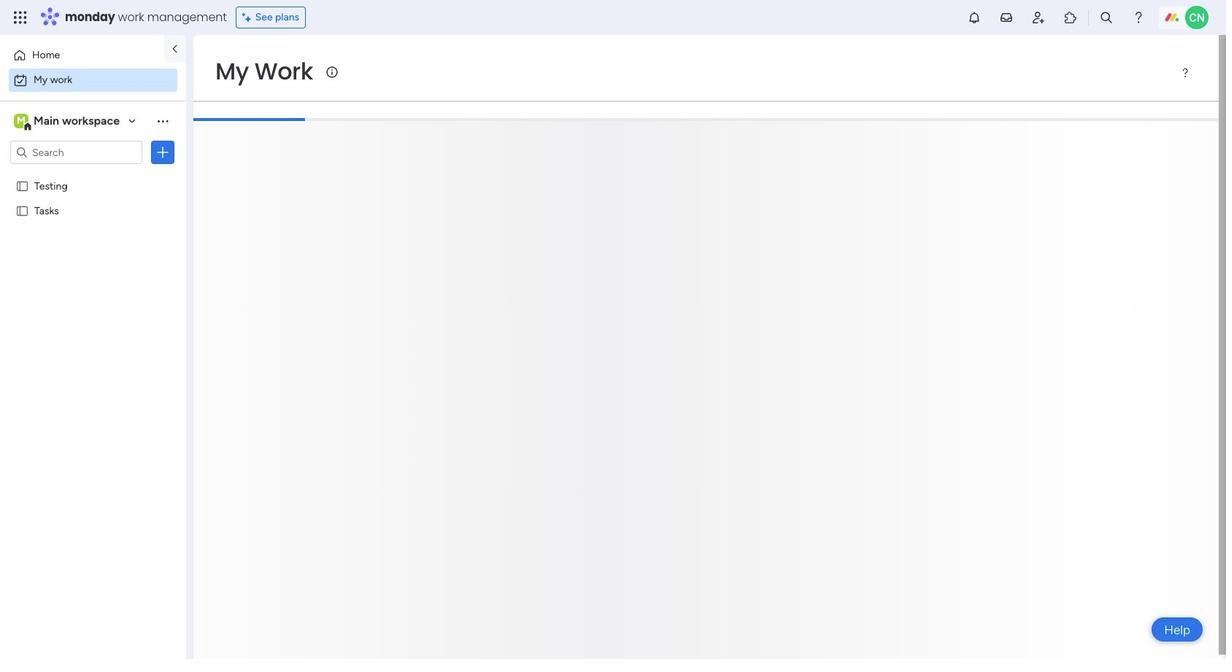 Task type: vqa. For each thing, say whether or not it's contained in the screenshot.
v2 user feedback icon
no



Task type: locate. For each thing, give the bounding box(es) containing it.
public board image
[[15, 179, 29, 193], [15, 204, 29, 217]]

workspace image
[[14, 113, 28, 129]]

list box
[[0, 170, 186, 420]]

2 public board image from the top
[[15, 204, 29, 217]]

0 vertical spatial public board image
[[15, 179, 29, 193]]

workspace selection element
[[14, 112, 122, 131]]

workspace options image
[[155, 114, 170, 128]]

invite members image
[[1031, 10, 1046, 25]]

option
[[9, 44, 155, 67], [9, 69, 177, 92], [0, 173, 186, 176]]

cool name image
[[1185, 6, 1209, 29]]

1 vertical spatial public board image
[[15, 204, 29, 217]]

help image
[[1131, 10, 1146, 25]]



Task type: describe. For each thing, give the bounding box(es) containing it.
options image
[[155, 145, 170, 160]]

select product image
[[13, 10, 28, 25]]

notifications image
[[967, 10, 982, 25]]

1 public board image from the top
[[15, 179, 29, 193]]

search everything image
[[1099, 10, 1114, 25]]

1 vertical spatial option
[[9, 69, 177, 92]]

2 vertical spatial option
[[0, 173, 186, 176]]

see plans image
[[242, 9, 255, 26]]

Search in workspace field
[[31, 144, 122, 161]]

monday marketplace image
[[1063, 10, 1078, 25]]

update feed image
[[999, 10, 1014, 25]]

0 vertical spatial option
[[9, 44, 155, 67]]

menu image
[[1179, 67, 1191, 79]]



